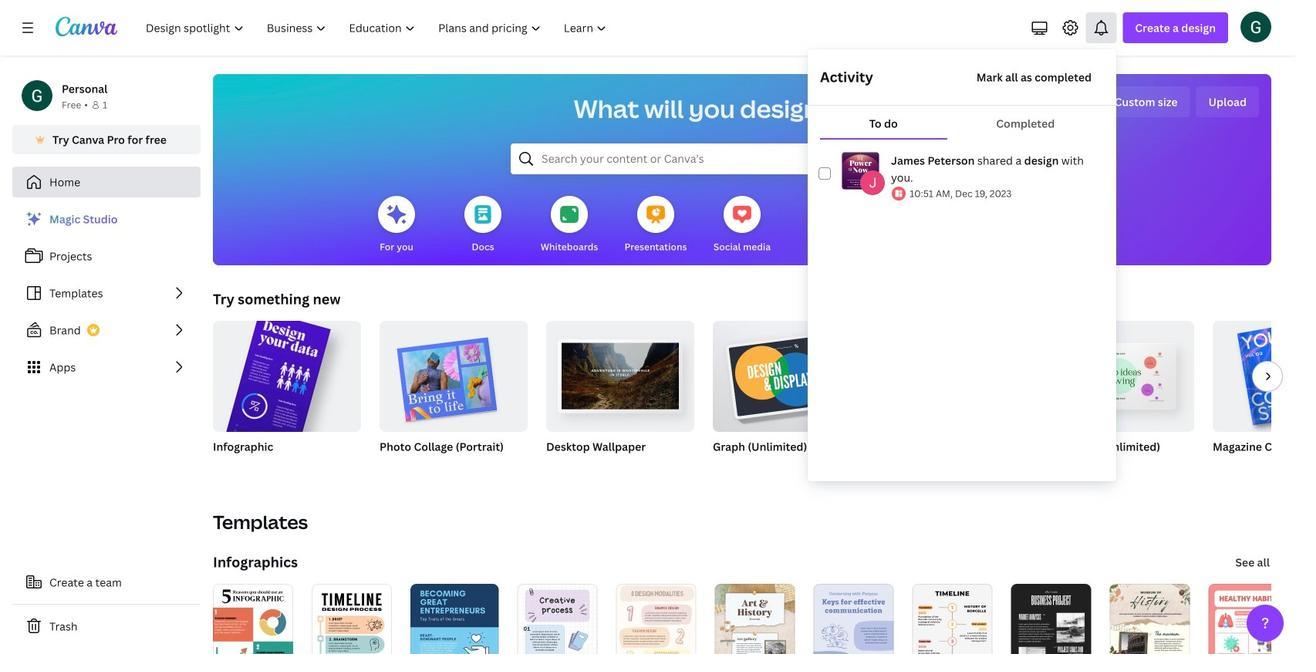 Task type: vqa. For each thing, say whether or not it's contained in the screenshot.
Print products
no



Task type: locate. For each thing, give the bounding box(es) containing it.
group
[[211, 310, 361, 507], [211, 310, 361, 507], [380, 315, 528, 474], [380, 315, 528, 432], [546, 315, 695, 474], [546, 315, 695, 432], [713, 321, 861, 474], [713, 321, 861, 432], [880, 321, 1028, 432], [880, 321, 1028, 432], [1046, 321, 1195, 474], [1213, 321, 1296, 474]]

list
[[12, 204, 201, 383]]

None search field
[[511, 144, 974, 174]]

purple monochromatic self help book cover image
[[842, 152, 880, 190]]



Task type: describe. For each thing, give the bounding box(es) containing it.
top level navigation element
[[136, 12, 620, 43]]

greg robinson image
[[1241, 11, 1272, 42]]

Search search field
[[542, 144, 943, 174]]



